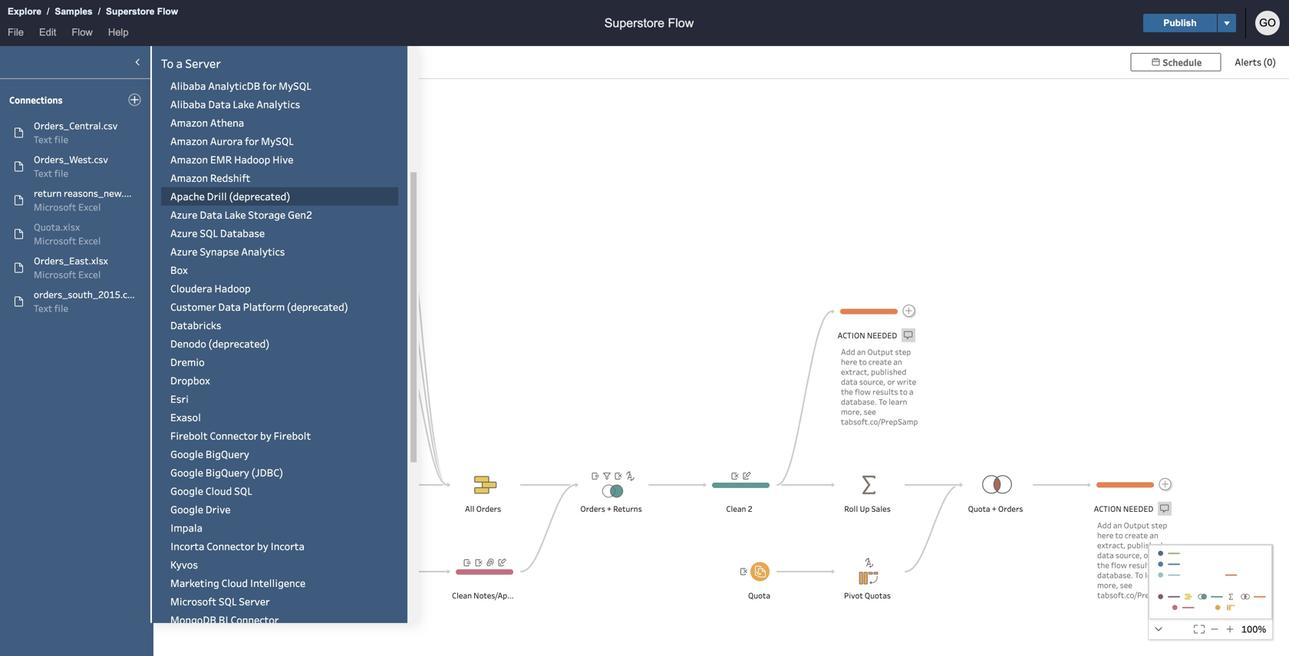 Task type: describe. For each thing, give the bounding box(es) containing it.
2 vertical spatial sql
[[219, 595, 237, 608]]

1 vertical spatial action needed
[[1094, 503, 1154, 514]]

alerts
[[1235, 56, 1262, 68]]

roll up sales
[[844, 503, 891, 514]]

0 vertical spatial add
[[841, 347, 855, 357]]

quota.xlsx
[[34, 221, 80, 233]]

3 google from the top
[[170, 484, 203, 498]]

go
[[1260, 17, 1276, 29]]

0 horizontal spatial more,
[[841, 406, 862, 417]]

microsoft inside orders_east.xlsx microsoft excel
[[34, 268, 76, 281]]

0 horizontal spatial tabsoft.co/prepsamp
[[841, 416, 918, 427]]

4 amazon from the top
[[170, 171, 208, 185]]

3 amazon from the top
[[170, 153, 208, 166]]

help button
[[100, 23, 136, 46]]

reasons_new.xlsx
[[64, 187, 141, 200]]

0 vertical spatial (deprecated)
[[229, 190, 290, 203]]

samples
[[55, 6, 93, 17]]

0 vertical spatial cloud
[[206, 484, 232, 498]]

2
[[748, 503, 753, 514]]

0 horizontal spatial to
[[161, 55, 174, 71]]

0 vertical spatial analytics
[[256, 97, 300, 111]]

publish button
[[1144, 14, 1217, 32]]

file
[[8, 26, 24, 38]]

orders + returns
[[580, 503, 642, 514]]

0 horizontal spatial output
[[868, 347, 894, 357]]

2 bigquery from the top
[[206, 466, 249, 479]]

clean notes/approver
[[452, 590, 532, 601]]

1 vertical spatial lake
[[225, 208, 246, 221]]

box
[[170, 263, 188, 277]]

0 vertical spatial create
[[869, 357, 892, 367]]

text for orders_central.csv text file
[[34, 133, 52, 146]]

pivot quotas
[[844, 590, 891, 601]]

1 vertical spatial step
[[1152, 520, 1168, 531]]

1 horizontal spatial results
[[1129, 560, 1155, 571]]

clean for clean notes/approver
[[452, 590, 472, 601]]

up
[[860, 503, 870, 514]]

bi
[[219, 613, 228, 627]]

roll
[[844, 503, 858, 514]]

1 horizontal spatial a
[[909, 386, 914, 397]]

1 incorta from the left
[[170, 540, 204, 553]]

undo image
[[160, 51, 183, 74]]

edit
[[39, 26, 56, 38]]

clean for clean 2
[[726, 503, 746, 514]]

impala
[[170, 521, 203, 535]]

database
[[220, 226, 265, 240]]

orders (west)
[[207, 330, 258, 341]]

1 horizontal spatial for
[[263, 79, 277, 92]]

1 horizontal spatial more,
[[1098, 580, 1119, 591]]

superstore flow link
[[105, 4, 179, 19]]

0 vertical spatial lake
[[233, 97, 254, 111]]

0 vertical spatial results
[[873, 386, 898, 397]]

samples link
[[54, 4, 93, 19]]

orders_east
[[212, 243, 258, 254]]

0 horizontal spatial database.
[[841, 396, 877, 407]]

superstore flow
[[605, 16, 694, 30]]

0 vertical spatial by
[[260, 429, 272, 442]]

1 vertical spatial the
[[1098, 560, 1110, 571]]

explore link
[[7, 4, 42, 19]]

1 vertical spatial add
[[1098, 520, 1112, 531]]

cloudera
[[170, 282, 212, 295]]

0 horizontal spatial published
[[871, 366, 907, 377]]

+ for quota
[[992, 503, 997, 514]]

0 horizontal spatial see
[[864, 406, 876, 417]]

0 vertical spatial connector
[[210, 429, 258, 442]]

1 firebolt from the left
[[170, 429, 208, 442]]

quota for quota + orders
[[968, 503, 991, 514]]

1 horizontal spatial source,
[[1116, 550, 1142, 561]]

0 horizontal spatial action needed
[[838, 330, 897, 341]]

to a server
[[161, 55, 221, 71]]

2 amazon from the top
[[170, 134, 208, 148]]

1 vertical spatial to
[[879, 396, 887, 407]]

2 horizontal spatial flow
[[668, 16, 694, 30]]

2 / from the left
[[98, 6, 101, 17]]

returns
[[613, 503, 642, 514]]

microsoft inside "return reasons_new.xlsx microsoft excel"
[[34, 201, 76, 213]]

(0)
[[1264, 56, 1276, 68]]

orders_west.csv text file
[[34, 153, 108, 180]]

customer
[[170, 300, 216, 314]]

quota + orders
[[968, 503, 1023, 514]]

file button
[[0, 23, 31, 46]]

2 vertical spatial (deprecated)
[[208, 337, 270, 350]]

databricks
[[170, 319, 221, 332]]

explore / samples / superstore flow
[[8, 6, 178, 17]]

1 horizontal spatial needed
[[1124, 503, 1154, 514]]

file for orders_central.csv text file
[[54, 133, 68, 146]]

emr
[[210, 153, 232, 166]]

0 vertical spatial server
[[185, 55, 221, 71]]

0 horizontal spatial extract,
[[841, 366, 870, 377]]

orders_east.xlsx microsoft excel
[[34, 254, 108, 281]]

2 firebolt from the left
[[274, 429, 311, 442]]

1 vertical spatial mysql
[[261, 134, 294, 148]]

0 vertical spatial needed
[[867, 330, 897, 341]]

file for orders_south_2015.csv text file
[[54, 302, 68, 315]]

exasol
[[170, 411, 201, 424]]

file for orders_west.csv text file
[[54, 167, 68, 180]]

esri
[[170, 392, 189, 406]]

0 horizontal spatial source,
[[859, 376, 886, 387]]

orders_west.csv
[[34, 153, 108, 166]]

1 vertical spatial by
[[257, 540, 268, 553]]

flow button
[[64, 23, 100, 46]]

orders_south_2015
[[196, 157, 268, 167]]

quotas
[[865, 590, 891, 601]]

1 horizontal spatial add an output step here to create an extract, published data source, or write the flow results to a database. to learn more, see tabsoft.co/prepsamp
[[1098, 520, 1175, 601]]

0 horizontal spatial step
[[895, 347, 911, 357]]

denodo
[[170, 337, 206, 350]]

0 horizontal spatial data
[[841, 376, 858, 387]]

0 vertical spatial sql
[[200, 226, 218, 240]]

1 vertical spatial sql
[[234, 484, 252, 498]]

microsoft inside the 'quota.xlsx microsoft excel'
[[34, 234, 76, 247]]

orders_central.csv text file
[[34, 119, 118, 146]]

2 vertical spatial to
[[1135, 570, 1144, 581]]

edit button
[[31, 23, 64, 46]]

1 vertical spatial cloud
[[221, 576, 248, 590]]

gen2
[[288, 208, 312, 221]]

0 horizontal spatial for
[[245, 134, 259, 148]]

0 horizontal spatial add an output step here to create an extract, published data source, or write the flow results to a database. to learn more, see tabsoft.co/prepsamp
[[841, 347, 918, 427]]

notes/approver
[[474, 590, 532, 601]]

1 horizontal spatial flow
[[1111, 560, 1127, 571]]

orders_south_2015.csv
[[34, 288, 137, 301]]

synapse
[[200, 245, 239, 258]]

excel for quota.xlsx
[[78, 234, 101, 247]]

1 bigquery from the top
[[206, 447, 249, 461]]

2 azure from the top
[[170, 226, 198, 240]]

1 horizontal spatial write
[[1153, 550, 1173, 561]]

return
[[34, 187, 62, 200]]

analyticdb
[[208, 79, 260, 92]]

drill
[[207, 190, 227, 203]]

drive
[[206, 503, 231, 516]]

1 horizontal spatial or
[[1144, 550, 1152, 561]]

1 horizontal spatial superstore
[[605, 16, 665, 30]]

flow inside popup button
[[72, 26, 93, 38]]

1 horizontal spatial see
[[1120, 580, 1133, 591]]

clean 2
[[726, 503, 753, 514]]

2 vertical spatial data
[[218, 300, 241, 314]]

platform
[[243, 300, 285, 314]]

all
[[465, 503, 475, 514]]

1 vertical spatial hadoop
[[215, 282, 251, 295]]

dropbox
[[170, 374, 210, 387]]

0 horizontal spatial learn
[[889, 396, 908, 407]]

explore
[[8, 6, 41, 17]]

1 azure from the top
[[170, 208, 198, 221]]

0 vertical spatial data
[[208, 97, 231, 111]]

1 horizontal spatial output
[[1124, 520, 1150, 531]]

orders_south_2015.csv text file
[[34, 288, 137, 315]]

return reasons_new.xlsx microsoft excel
[[34, 187, 141, 213]]

(west)
[[233, 330, 258, 341]]



Task type: vqa. For each thing, say whether or not it's contained in the screenshot.
616 marks
no



Task type: locate. For each thing, give the bounding box(es) containing it.
go button
[[1256, 11, 1280, 35]]

connector up (jdbc)
[[210, 429, 258, 442]]

sql up bi
[[219, 595, 237, 608]]

0 horizontal spatial +
[[607, 503, 612, 514]]

amazon
[[170, 116, 208, 129], [170, 134, 208, 148], [170, 153, 208, 166], [170, 171, 208, 185]]

3 excel from the top
[[78, 268, 101, 281]]

1 vertical spatial or
[[1144, 550, 1152, 561]]

(deprecated) up storage
[[229, 190, 290, 203]]

sql up the synapse
[[200, 226, 218, 240]]

dremio
[[170, 355, 205, 369]]

0 vertical spatial alibaba
[[170, 79, 206, 92]]

mongodb
[[170, 613, 216, 627]]

quota for quota
[[748, 590, 771, 601]]

0 vertical spatial action needed
[[838, 330, 897, 341]]

0 horizontal spatial action
[[838, 330, 866, 341]]

1 vertical spatial text
[[34, 167, 52, 180]]

1 horizontal spatial the
[[1098, 560, 1110, 571]]

1 text from the top
[[34, 133, 52, 146]]

2 excel from the top
[[78, 234, 101, 247]]

(deprecated) down platform
[[208, 337, 270, 350]]

2 google from the top
[[170, 466, 203, 479]]

excel inside orders_east.xlsx microsoft excel
[[78, 268, 101, 281]]

1 vertical spatial create
[[1125, 530, 1148, 541]]

published
[[871, 366, 907, 377], [1128, 540, 1163, 551]]

1 vertical spatial output
[[1124, 520, 1150, 531]]

1 horizontal spatial to
[[879, 396, 887, 407]]

1 / from the left
[[47, 6, 49, 17]]

firebolt
[[170, 429, 208, 442], [274, 429, 311, 442]]

file down orders_south_2015.csv
[[54, 302, 68, 315]]

extract,
[[841, 366, 870, 377], [1098, 540, 1126, 551]]

to
[[161, 55, 174, 71], [879, 396, 887, 407], [1135, 570, 1144, 581]]

connector down orders (central)
[[207, 540, 255, 553]]

by
[[260, 429, 272, 442], [257, 540, 268, 553]]

0 horizontal spatial add
[[841, 347, 855, 357]]

0 vertical spatial mysql
[[279, 79, 311, 92]]

quota
[[968, 503, 991, 514], [748, 590, 771, 601]]

alibaba analyticdb for mysql alibaba data lake analytics amazon athena amazon aurora for mysql amazon emr hadoop hive amazon redshift apache drill (deprecated) azure data lake storage gen2 azure sql database azure synapse analytics box cloudera hadoop customer data platform (deprecated) databricks denodo (deprecated) dremio dropbox esri exasol firebolt connector by firebolt google bigquery google bigquery (jdbc) google cloud sql google drive impala incorta connector by incorta kyvos marketing cloud intelligence microsoft sql server mongodb bi connector
[[170, 79, 348, 627]]

1 file from the top
[[54, 133, 68, 146]]

0 vertical spatial here
[[841, 357, 858, 367]]

output
[[868, 347, 894, 357], [1124, 520, 1150, 531]]

clean left notes/approver on the bottom of the page
[[452, 590, 472, 601]]

server inside alibaba analyticdb for mysql alibaba data lake analytics amazon athena amazon aurora for mysql amazon emr hadoop hive amazon redshift apache drill (deprecated) azure data lake storage gen2 azure sql database azure synapse analytics box cloudera hadoop customer data platform (deprecated) databricks denodo (deprecated) dremio dropbox esri exasol firebolt connector by firebolt google bigquery google bigquery (jdbc) google cloud sql google drive impala incorta connector by incorta kyvos marketing cloud intelligence microsoft sql server mongodb bi connector
[[239, 595, 270, 608]]

connector
[[210, 429, 258, 442], [207, 540, 255, 553], [231, 613, 279, 627]]

kyvos
[[170, 558, 198, 571]]

2 vertical spatial a
[[1166, 560, 1170, 571]]

text for orders_west.csv text file
[[34, 167, 52, 180]]

lake up database at the left
[[225, 208, 246, 221]]

1 vertical spatial data
[[1098, 550, 1114, 561]]

storage
[[248, 208, 286, 221]]

text inside orders_south_2015.csv text file
[[34, 302, 52, 315]]

text inside orders_central.csv text file
[[34, 133, 52, 146]]

file down orders_west.csv
[[54, 167, 68, 180]]

incorta up intelligence
[[271, 540, 305, 553]]

1 horizontal spatial data
[[1098, 550, 1114, 561]]

0 vertical spatial the
[[841, 386, 853, 397]]

for right the analyticdb
[[263, 79, 277, 92]]

firebolt down exasol
[[170, 429, 208, 442]]

cloud up drive
[[206, 484, 232, 498]]

1 vertical spatial flow
[[1111, 560, 1127, 571]]

microsoft up mongodb
[[170, 595, 216, 608]]

or
[[888, 376, 895, 387], [1144, 550, 1152, 561]]

step
[[895, 347, 911, 357], [1152, 520, 1168, 531]]

hive
[[273, 153, 294, 166]]

text for orders_south_2015.csv text file
[[34, 302, 52, 315]]

2 text from the top
[[34, 167, 52, 180]]

microsoft down quota.xlsx on the top
[[34, 234, 76, 247]]

2 alibaba from the top
[[170, 97, 206, 111]]

excel up orders_south_2015.csv
[[78, 268, 101, 281]]

azure
[[170, 208, 198, 221], [170, 226, 198, 240], [170, 245, 198, 258]]

amazon left "emr" at the top left of page
[[170, 153, 208, 166]]

0 horizontal spatial flow
[[855, 386, 871, 397]]

1 horizontal spatial create
[[1125, 530, 1148, 541]]

2 incorta from the left
[[271, 540, 305, 553]]

schedule button
[[1131, 53, 1221, 71]]

action needed
[[838, 330, 897, 341], [1094, 503, 1154, 514]]

2 + from the left
[[992, 503, 997, 514]]

for right aurora
[[245, 134, 259, 148]]

mysql up hive
[[261, 134, 294, 148]]

1 horizontal spatial add
[[1098, 520, 1112, 531]]

microsoft down the return
[[34, 201, 76, 213]]

to
[[859, 357, 867, 367], [900, 386, 908, 397], [1116, 530, 1123, 541], [1156, 560, 1164, 571]]

alibaba
[[170, 79, 206, 92], [170, 97, 206, 111]]

4 google from the top
[[170, 503, 203, 516]]

1 vertical spatial results
[[1129, 560, 1155, 571]]

sales
[[872, 503, 891, 514]]

amazon up apache
[[170, 171, 208, 185]]

1 vertical spatial action
[[1094, 503, 1122, 514]]

analytics
[[256, 97, 300, 111], [241, 245, 285, 258]]

3 azure from the top
[[170, 245, 198, 258]]

1 vertical spatial file
[[54, 167, 68, 180]]

3 file from the top
[[54, 302, 68, 315]]

1 vertical spatial extract,
[[1098, 540, 1126, 551]]

0 vertical spatial a
[[176, 55, 183, 71]]

1 horizontal spatial flow
[[157, 6, 178, 17]]

0 horizontal spatial firebolt
[[170, 429, 208, 442]]

0 vertical spatial text
[[34, 133, 52, 146]]

0 horizontal spatial create
[[869, 357, 892, 367]]

orders for orders (west)
[[207, 330, 232, 341]]

marketing
[[170, 576, 219, 590]]

1 vertical spatial excel
[[78, 234, 101, 247]]

+
[[607, 503, 612, 514], [992, 503, 997, 514]]

excel inside the 'quota.xlsx microsoft excel'
[[78, 234, 101, 247]]

1 horizontal spatial database.
[[1098, 570, 1134, 581]]

0 vertical spatial action
[[838, 330, 866, 341]]

analytics down the analyticdb
[[256, 97, 300, 111]]

quota.xlsx microsoft excel
[[34, 221, 101, 247]]

1 excel from the top
[[78, 201, 101, 213]]

1 horizontal spatial +
[[992, 503, 997, 514]]

excel for orders_east.xlsx
[[78, 268, 101, 281]]

1 alibaba from the top
[[170, 79, 206, 92]]

incorta
[[170, 540, 204, 553], [271, 540, 305, 553]]

excel inside "return reasons_new.xlsx microsoft excel"
[[78, 201, 101, 213]]

1 horizontal spatial extract,
[[1098, 540, 1126, 551]]

by up intelligence
[[257, 540, 268, 553]]

(jdbc)
[[252, 466, 283, 479]]

lake
[[233, 97, 254, 111], [225, 208, 246, 221]]

server down intelligence
[[239, 595, 270, 608]]

(deprecated) right platform
[[287, 300, 348, 314]]

cloud up bi
[[221, 576, 248, 590]]

0 vertical spatial source,
[[859, 376, 886, 387]]

excel down reasons_new.xlsx
[[78, 201, 101, 213]]

mysql right the analyticdb
[[279, 79, 311, 92]]

1 vertical spatial a
[[909, 386, 914, 397]]

for
[[263, 79, 277, 92], [245, 134, 259, 148]]

orders for orders + returns
[[580, 503, 605, 514]]

amazon left 'athena'
[[170, 116, 208, 129]]

amazon left aurora
[[170, 134, 208, 148]]

analytics down database at the left
[[241, 245, 285, 258]]

1 horizontal spatial clean
[[726, 503, 746, 514]]

text up orders_west.csv
[[34, 133, 52, 146]]

redshift
[[210, 171, 250, 185]]

0 horizontal spatial flow
[[72, 26, 93, 38]]

0 vertical spatial excel
[[78, 201, 101, 213]]

0 vertical spatial write
[[897, 376, 917, 387]]

1 + from the left
[[607, 503, 612, 514]]

firebolt up (jdbc)
[[274, 429, 311, 442]]

here
[[841, 357, 858, 367], [1098, 530, 1114, 541]]

all orders
[[465, 503, 501, 514]]

1 vertical spatial azure
[[170, 226, 198, 240]]

lake down the analyticdb
[[233, 97, 254, 111]]

data
[[841, 376, 858, 387], [1098, 550, 1114, 561]]

1 vertical spatial learn
[[1145, 570, 1164, 581]]

1 horizontal spatial here
[[1098, 530, 1114, 541]]

0 horizontal spatial clean
[[452, 590, 472, 601]]

aurora
[[210, 134, 243, 148]]

0 horizontal spatial here
[[841, 357, 858, 367]]

server right undo image
[[185, 55, 221, 71]]

0 vertical spatial quota
[[968, 503, 991, 514]]

connections
[[9, 94, 63, 106]]

0 horizontal spatial or
[[888, 376, 895, 387]]

0 horizontal spatial write
[[897, 376, 917, 387]]

sql up "(central)"
[[234, 484, 252, 498]]

(central)
[[226, 503, 258, 514]]

0 horizontal spatial quota
[[748, 590, 771, 601]]

1 horizontal spatial action
[[1094, 503, 1122, 514]]

hadoop up platform
[[215, 282, 251, 295]]

3 text from the top
[[34, 302, 52, 315]]

by up (jdbc)
[[260, 429, 272, 442]]

1 horizontal spatial tabsoft.co/prepsamp
[[1098, 590, 1175, 601]]

0 vertical spatial or
[[888, 376, 895, 387]]

text inside orders_west.csv text file
[[34, 167, 52, 180]]

orders
[[207, 330, 232, 341], [199, 503, 224, 514], [476, 503, 501, 514], [580, 503, 605, 514], [998, 503, 1023, 514]]

1 amazon from the top
[[170, 116, 208, 129]]

text
[[34, 133, 52, 146], [34, 167, 52, 180], [34, 302, 52, 315]]

0 vertical spatial see
[[864, 406, 876, 417]]

data down drill
[[200, 208, 222, 221]]

0 horizontal spatial superstore
[[106, 6, 155, 17]]

redo image
[[185, 51, 208, 74]]

data
[[208, 97, 231, 111], [200, 208, 222, 221], [218, 300, 241, 314]]

text up the return
[[34, 167, 52, 180]]

2 file from the top
[[54, 167, 68, 180]]

apache
[[170, 190, 205, 203]]

clean left the 2
[[726, 503, 746, 514]]

0 horizontal spatial needed
[[867, 330, 897, 341]]

microsoft inside alibaba analyticdb for mysql alibaba data lake analytics amazon athena amazon aurora for mysql amazon emr hadoop hive amazon redshift apache drill (deprecated) azure data lake storage gen2 azure sql database azure synapse analytics box cloudera hadoop customer data platform (deprecated) databricks denodo (deprecated) dremio dropbox esri exasol firebolt connector by firebolt google bigquery google bigquery (jdbc) google cloud sql google drive impala incorta connector by incorta kyvos marketing cloud intelligence microsoft sql server mongodb bi connector
[[170, 595, 216, 608]]

1 vertical spatial database.
[[1098, 570, 1134, 581]]

1 vertical spatial data
[[200, 208, 222, 221]]

help
[[108, 26, 129, 38]]

2 vertical spatial connector
[[231, 613, 279, 627]]

schedule
[[1163, 56, 1202, 68]]

microsoft down orders_east.xlsx on the top of the page
[[34, 268, 76, 281]]

orders for orders (central)
[[199, 503, 224, 514]]

tabsoft.co/prepsamp
[[841, 416, 918, 427], [1098, 590, 1175, 601]]

1 horizontal spatial published
[[1128, 540, 1163, 551]]

1 horizontal spatial server
[[239, 595, 270, 608]]

file down orders_central.csv
[[54, 133, 68, 146]]

an
[[857, 347, 866, 357], [894, 357, 902, 367], [1113, 520, 1122, 531], [1150, 530, 1159, 541]]

1 vertical spatial alibaba
[[170, 97, 206, 111]]

pivot
[[844, 590, 863, 601]]

/ up edit
[[47, 6, 49, 17]]

data up "orders (west)" in the bottom of the page
[[218, 300, 241, 314]]

see
[[864, 406, 876, 417], [1120, 580, 1133, 591]]

1 horizontal spatial learn
[[1145, 570, 1164, 581]]

results
[[873, 386, 898, 397], [1129, 560, 1155, 571]]

0 horizontal spatial incorta
[[170, 540, 204, 553]]

1 vertical spatial see
[[1120, 580, 1133, 591]]

0 horizontal spatial server
[[185, 55, 221, 71]]

orders_east.xlsx
[[34, 254, 108, 267]]

a
[[176, 55, 183, 71], [909, 386, 914, 397], [1166, 560, 1170, 571]]

1 vertical spatial tabsoft.co/prepsamp
[[1098, 590, 1175, 601]]

action
[[838, 330, 866, 341], [1094, 503, 1122, 514]]

0 horizontal spatial a
[[176, 55, 183, 71]]

1 horizontal spatial incorta
[[271, 540, 305, 553]]

text down orders_south_2015.csv
[[34, 302, 52, 315]]

file inside orders_central.csv text file
[[54, 133, 68, 146]]

intelligence
[[250, 576, 306, 590]]

superstore
[[106, 6, 155, 17], [605, 16, 665, 30]]

excel
[[78, 201, 101, 213], [78, 234, 101, 247], [78, 268, 101, 281]]

source,
[[859, 376, 886, 387], [1116, 550, 1142, 561]]

/ right the samples
[[98, 6, 101, 17]]

sql
[[200, 226, 218, 240], [234, 484, 252, 498], [219, 595, 237, 608]]

1 vertical spatial analytics
[[241, 245, 285, 258]]

+ for orders
[[607, 503, 612, 514]]

incorta down impala
[[170, 540, 204, 553]]

orders_central.csv
[[34, 119, 118, 132]]

the
[[841, 386, 853, 397], [1098, 560, 1110, 571]]

0 vertical spatial output
[[868, 347, 894, 357]]

0 vertical spatial add an output step here to create an extract, published data source, or write the flow results to a database. to learn more, see tabsoft.co/prepsamp
[[841, 347, 918, 427]]

connector right bi
[[231, 613, 279, 627]]

file inside orders_west.csv text file
[[54, 167, 68, 180]]

clean
[[726, 503, 746, 514], [452, 590, 472, 601]]

alerts (0)
[[1235, 56, 1276, 68]]

0 vertical spatial hadoop
[[234, 153, 270, 166]]

learn
[[889, 396, 908, 407], [1145, 570, 1164, 581]]

add connection image
[[128, 93, 141, 106]]

publish
[[1164, 18, 1197, 28]]

excel up orders_east.xlsx on the top of the page
[[78, 234, 101, 247]]

1 vertical spatial (deprecated)
[[287, 300, 348, 314]]

2 horizontal spatial to
[[1135, 570, 1144, 581]]

flow
[[855, 386, 871, 397], [1111, 560, 1127, 571]]

orders (central)
[[199, 503, 258, 514]]

1 vertical spatial published
[[1128, 540, 1163, 551]]

hadoop
[[234, 153, 270, 166], [215, 282, 251, 295]]

data up 'athena'
[[208, 97, 231, 111]]

cloud
[[206, 484, 232, 498], [221, 576, 248, 590]]

(deprecated)
[[229, 190, 290, 203], [287, 300, 348, 314], [208, 337, 270, 350]]

athena
[[210, 116, 244, 129]]

0 vertical spatial learn
[[889, 396, 908, 407]]

0 horizontal spatial the
[[841, 386, 853, 397]]

server
[[185, 55, 221, 71], [239, 595, 270, 608]]

1 google from the top
[[170, 447, 203, 461]]

hadoop up redshift
[[234, 153, 270, 166]]

file inside orders_south_2015.csv text file
[[54, 302, 68, 315]]

1 vertical spatial connector
[[207, 540, 255, 553]]



